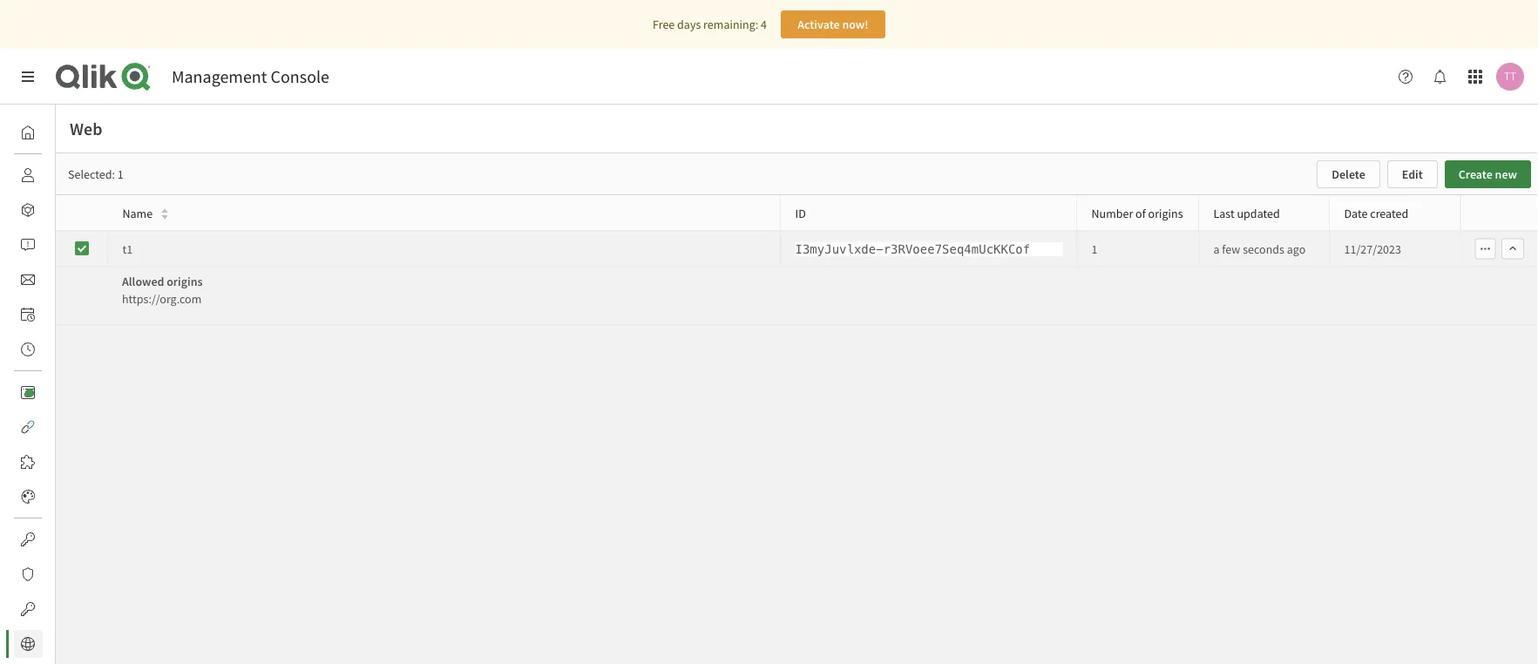 Task type: locate. For each thing, give the bounding box(es) containing it.
management
[[172, 66, 267, 88]]

origins inside allowed origins https://org.com
[[167, 273, 203, 289]]

1
[[117, 166, 123, 182], [1092, 241, 1098, 257]]

home link
[[14, 119, 87, 146]]

last
[[1214, 205, 1235, 221]]

users
[[56, 167, 84, 183]]

api keys image
[[21, 532, 35, 546]]

1 vertical spatial 1
[[1092, 241, 1098, 257]]

selected: 1
[[68, 166, 123, 182]]

selected:
[[68, 166, 115, 182]]

remaining:
[[703, 17, 758, 32]]

origins right "of"
[[1148, 205, 1183, 221]]

0 horizontal spatial origins
[[167, 273, 203, 289]]

content image
[[21, 385, 35, 399]]

0 horizontal spatial 1
[[117, 166, 123, 182]]

seconds
[[1243, 241, 1284, 257]]

events image
[[21, 342, 35, 356]]

users link
[[14, 161, 84, 189]]

origins
[[1148, 205, 1183, 221], [167, 273, 203, 289]]

1 down the "number"
[[1092, 241, 1098, 257]]

t1
[[122, 241, 133, 257]]

1 vertical spatial origins
[[167, 273, 203, 289]]

None text field
[[795, 242, 1063, 256]]

open sidebar menu image
[[21, 70, 35, 84]]

console
[[271, 66, 329, 88]]

alerts
[[56, 237, 85, 253]]

date created
[[1344, 205, 1408, 221]]

themes image
[[21, 490, 35, 504]]

few
[[1222, 241, 1240, 257]]

activate now! link
[[781, 10, 885, 38]]

1 horizontal spatial 1
[[1092, 241, 1098, 257]]

generic links image
[[21, 420, 35, 434]]

name
[[122, 205, 153, 221]]

0 vertical spatial origins
[[1148, 205, 1183, 221]]

a few seconds ago
[[1214, 241, 1306, 257]]

last updated
[[1214, 205, 1280, 221]]

11/27/2023
[[1344, 241, 1401, 257]]

create new
[[1459, 166, 1517, 182]]

1 right selected:
[[117, 166, 123, 182]]

0 vertical spatial 1
[[117, 166, 123, 182]]

icon: caret-down image
[[160, 213, 170, 222]]

alerts link
[[14, 231, 85, 259]]

subscriptions image
[[21, 273, 35, 287]]

navigation pane element
[[0, 112, 87, 664]]

allowed
[[122, 273, 164, 289]]

now!
[[842, 17, 869, 32]]

web
[[70, 118, 102, 140]]

number of origins
[[1092, 205, 1183, 221]]

allowed origins https://org.com
[[122, 273, 203, 306]]

origins up https://org.com
[[167, 273, 203, 289]]

delete
[[1332, 166, 1365, 182]]

4
[[761, 17, 767, 32]]



Task type: vqa. For each thing, say whether or not it's contained in the screenshot.
Owner dropdown button in the top left of the page
no



Task type: describe. For each thing, give the bounding box(es) containing it.
create
[[1459, 166, 1493, 182]]

management console
[[172, 66, 329, 88]]

new
[[1495, 166, 1517, 182]]

alerts image
[[21, 238, 35, 252]]

edit button
[[1387, 160, 1438, 188]]

id
[[795, 205, 806, 221]]

extensions image
[[21, 455, 35, 469]]

created
[[1370, 205, 1408, 221]]

of
[[1136, 205, 1146, 221]]

days
[[677, 17, 701, 32]]

spaces image
[[21, 203, 35, 217]]

oauth image
[[21, 602, 35, 616]]

free days remaining: 4
[[653, 17, 767, 32]]

home image
[[21, 125, 35, 139]]

create new button
[[1445, 160, 1531, 188]]

activate now!
[[798, 17, 869, 32]]

number
[[1092, 205, 1133, 221]]

https://org.com
[[122, 291, 202, 306]]

terry turtle image
[[1496, 63, 1524, 91]]

schedules image
[[21, 308, 35, 322]]

date
[[1344, 205, 1368, 221]]

updated
[[1237, 205, 1280, 221]]

free
[[653, 17, 675, 32]]

new connector image
[[25, 389, 34, 397]]

web image
[[21, 637, 35, 651]]

icon: caret-down element
[[160, 213, 170, 222]]

users image
[[21, 168, 35, 182]]

activate
[[798, 17, 840, 32]]

edit
[[1402, 166, 1423, 182]]

a
[[1214, 241, 1220, 257]]

content security policy image
[[21, 567, 35, 581]]

ago
[[1287, 241, 1306, 257]]

icon: caret-up element
[[160, 206, 170, 216]]

icon: caret-up image
[[160, 206, 170, 216]]

home
[[56, 125, 87, 140]]

1 horizontal spatial origins
[[1148, 205, 1183, 221]]

management console element
[[172, 66, 329, 88]]

delete button
[[1317, 160, 1380, 188]]



